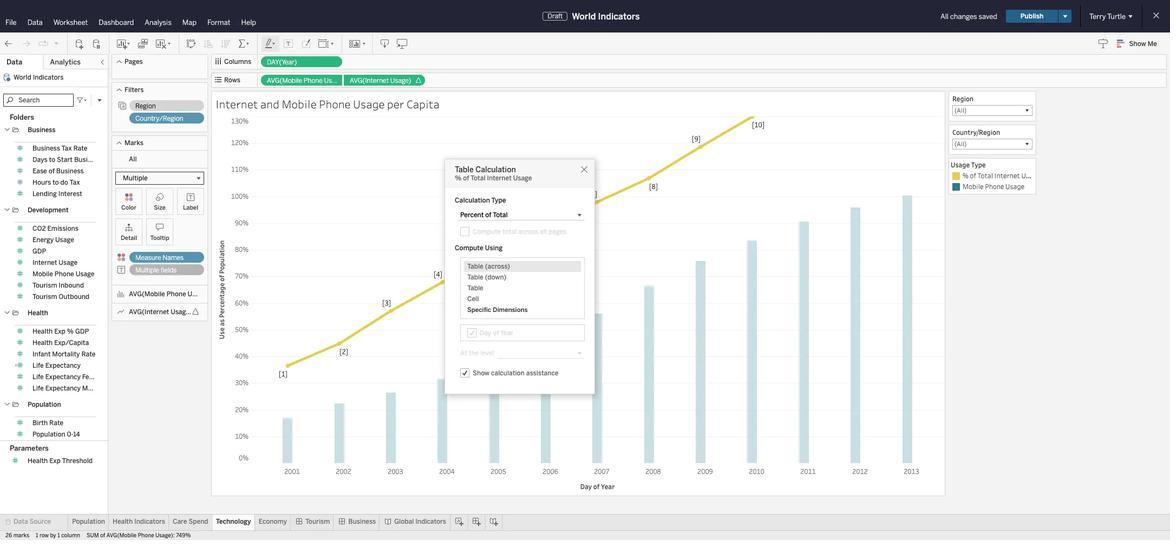 Task type: vqa. For each thing, say whether or not it's contained in the screenshot.
first / from right
no



Task type: describe. For each thing, give the bounding box(es) containing it.
co2 emissions
[[33, 225, 79, 232]]

sum of avg(mobile phone usage): 749%
[[87, 533, 191, 539]]

mobile phone usage inside option
[[963, 182, 1025, 191]]

terry turtle
[[1090, 12, 1126, 20]]

show for show calculation assistance
[[473, 369, 490, 377]]

size
[[154, 204, 166, 211]]

table calculation dialog
[[445, 159, 595, 394]]

2 1 from the left
[[58, 533, 60, 539]]

columns
[[224, 58, 252, 66]]

terry
[[1090, 12, 1107, 20]]

pages
[[549, 228, 567, 235]]

filters
[[125, 86, 144, 94]]

replay animation image
[[38, 38, 49, 49]]

assistance
[[526, 369, 559, 377]]

population 15-64
[[33, 442, 84, 450]]

15-
[[67, 442, 76, 450]]

male
[[82, 385, 97, 392]]

replay animation image
[[53, 40, 60, 46]]

mobile phone usage option
[[951, 182, 1035, 192]]

format
[[207, 18, 231, 27]]

calculation inside table calculation % of total internet usage
[[476, 165, 516, 174]]

1 vertical spatial avg(internet usage)
[[129, 308, 192, 316]]

life expectancy female
[[33, 373, 104, 381]]

health exp threshold
[[28, 457, 93, 465]]

sort ascending image
[[203, 38, 214, 49]]

calculation
[[491, 369, 525, 377]]

at
[[461, 349, 467, 357]]

table calculation % of total internet usage
[[455, 165, 532, 182]]

development
[[28, 206, 69, 214]]

emissions
[[47, 225, 79, 232]]

technology
[[216, 518, 251, 526]]

1 vertical spatial world
[[14, 74, 31, 81]]

specific
[[468, 306, 492, 314]]

multiple
[[135, 267, 159, 274]]

year
[[501, 329, 514, 337]]

economy
[[259, 518, 287, 526]]

show calculation assistance
[[473, 369, 559, 377]]

rows
[[224, 76, 241, 84]]

64
[[76, 442, 84, 450]]

business tax rate
[[33, 145, 88, 152]]

file
[[5, 18, 17, 27]]

expectancy for female
[[45, 373, 81, 381]]

lending
[[33, 190, 57, 198]]

all for all
[[129, 156, 137, 163]]

1 1 from the left
[[36, 533, 38, 539]]

usage):
[[155, 533, 175, 539]]

ease
[[33, 167, 47, 175]]

and
[[261, 96, 280, 112]]

do
[[60, 179, 68, 186]]

color
[[121, 204, 137, 211]]

data source
[[14, 518, 51, 526]]

hours
[[33, 179, 51, 186]]

energy usage
[[33, 236, 74, 244]]

0 vertical spatial tax
[[61, 145, 72, 152]]

interest
[[58, 190, 82, 198]]

across
[[519, 228, 539, 235]]

publish button
[[1007, 10, 1059, 23]]

internet inside the % of total internet usage along table (across) option
[[995, 171, 1021, 180]]

of for ease of business
[[49, 167, 55, 175]]

1 vertical spatial avg(internet
[[129, 308, 169, 316]]

days to start business
[[33, 156, 102, 164]]

along
[[1043, 171, 1060, 180]]

table inside table calculation % of total internet usage
[[455, 165, 474, 174]]

14
[[73, 431, 80, 438]]

1 horizontal spatial world indicators
[[572, 11, 640, 21]]

birth rate
[[33, 419, 64, 427]]

1 horizontal spatial country/region
[[953, 128, 1001, 137]]

0 horizontal spatial gdp
[[33, 248, 46, 255]]

internet usage
[[33, 259, 78, 267]]

energy
[[33, 236, 54, 244]]

marks
[[125, 139, 144, 147]]

1 expectancy from the top
[[45, 362, 81, 370]]

measure
[[135, 254, 161, 262]]

% of total internet usage along table (across)
[[963, 171, 1104, 180]]

level
[[481, 349, 494, 357]]

ease of business
[[33, 167, 84, 175]]

2 vertical spatial rate
[[49, 419, 64, 427]]

of for % of total internet usage along table (across)
[[971, 171, 977, 180]]

using
[[485, 244, 503, 252]]

new worksheet image
[[116, 38, 131, 49]]

(across)
[[1079, 171, 1104, 180]]

2 vertical spatial data
[[14, 518, 28, 526]]

format workbook image
[[301, 38, 312, 49]]

business left the global
[[349, 518, 376, 526]]

open and edit this workbook in tableau desktop image
[[397, 38, 408, 49]]

threshold
[[62, 457, 93, 465]]

marks. press enter to open the view data window.. use arrow keys to navigate data visualization elements. image
[[252, 116, 944, 464]]

2 vertical spatial avg(mobile
[[106, 533, 137, 539]]

dimensions
[[493, 306, 528, 314]]

usage inside option
[[1006, 182, 1025, 191]]

compute for compute using
[[455, 244, 484, 252]]

of for sum of avg(mobile phone usage): 749%
[[100, 533, 105, 539]]

table down compute using
[[468, 263, 484, 270]]

fields
[[161, 267, 177, 274]]

exp/capita
[[54, 339, 89, 347]]

tooltip
[[150, 235, 169, 242]]

% for exp
[[67, 328, 74, 335]]

exp for %
[[54, 328, 65, 335]]

turtle
[[1108, 12, 1126, 20]]

phone inside option
[[986, 182, 1005, 191]]

0-
[[67, 431, 73, 438]]

26 marks
[[5, 533, 29, 539]]

pause auto updates image
[[92, 38, 102, 49]]

tourism for tourism outbound
[[33, 293, 57, 301]]

26
[[5, 533, 12, 539]]

worksheet
[[53, 18, 88, 27]]

population 0-14
[[33, 431, 80, 438]]

type for usage type
[[972, 160, 986, 169]]

draft
[[548, 12, 563, 20]]

rate for infant mortality rate
[[82, 351, 96, 358]]

business right "start"
[[74, 156, 102, 164]]

1 vertical spatial data
[[7, 58, 22, 66]]

life for life expectancy male
[[33, 385, 44, 392]]

show me
[[1130, 40, 1158, 48]]

0 vertical spatial data
[[27, 18, 43, 27]]

co2
[[33, 225, 46, 232]]

dashboard
[[99, 18, 134, 27]]

multiple fields
[[135, 267, 177, 274]]

calculation type
[[455, 197, 506, 204]]

measure names
[[135, 254, 184, 262]]

life expectancy
[[33, 362, 81, 370]]

show/hide cards image
[[349, 38, 366, 49]]

(across)
[[485, 263, 510, 270]]

tourism outbound
[[33, 293, 89, 301]]

folders
[[10, 113, 34, 121]]

% of total internet usage along table (across) option
[[951, 171, 1104, 182]]

compute for compute total across all pages
[[473, 228, 501, 235]]

day of year
[[480, 329, 514, 337]]

0 horizontal spatial mobile
[[33, 270, 53, 278]]

type for calculation type
[[492, 197, 506, 204]]



Task type: locate. For each thing, give the bounding box(es) containing it.
1 vertical spatial world indicators
[[14, 74, 64, 81]]

1 vertical spatial country/region
[[953, 128, 1001, 137]]

capita
[[407, 96, 440, 112]]

data up replay animation image
[[27, 18, 43, 27]]

expectancy
[[45, 362, 81, 370], [45, 373, 81, 381], [45, 385, 81, 392]]

mortality
[[52, 351, 80, 358]]

1 horizontal spatial type
[[972, 160, 986, 169]]

avg(internet usage) down multiple fields
[[129, 308, 192, 316]]

sort descending image
[[221, 38, 231, 49]]

tax up days to start business
[[61, 145, 72, 152]]

1 life from the top
[[33, 362, 44, 370]]

exp
[[54, 328, 65, 335], [49, 457, 61, 465]]

per
[[387, 96, 404, 112]]

of up calculation type on the left top of page
[[463, 174, 469, 182]]

compute left "using"
[[455, 244, 484, 252]]

1 horizontal spatial show
[[1130, 40, 1147, 48]]

show down at the level
[[473, 369, 490, 377]]

total
[[978, 171, 994, 180], [471, 174, 486, 182]]

redo image
[[21, 38, 31, 49]]

1
[[36, 533, 38, 539], [58, 533, 60, 539]]

mobile
[[282, 96, 317, 112], [963, 182, 984, 191], [33, 270, 53, 278]]

exp up health exp/capita
[[54, 328, 65, 335]]

1 vertical spatial show
[[473, 369, 490, 377]]

clear sheet image
[[155, 38, 172, 49]]

compute using
[[455, 244, 503, 252]]

1 vertical spatial life
[[33, 373, 44, 381]]

to left do
[[53, 179, 59, 186]]

mobile phone usage
[[963, 182, 1025, 191], [33, 270, 95, 278]]

show mark labels image
[[283, 38, 294, 49]]

0 vertical spatial avg(mobile
[[267, 77, 302, 85]]

names
[[163, 254, 184, 262]]

avg(mobile down day(year)
[[267, 77, 302, 85]]

by
[[50, 533, 56, 539]]

1 vertical spatial gdp
[[75, 328, 89, 335]]

to for days
[[49, 156, 55, 164]]

internet down energy
[[33, 259, 57, 267]]

3 expectancy from the top
[[45, 385, 81, 392]]

internet
[[216, 96, 258, 112], [995, 171, 1021, 180], [487, 174, 512, 182], [33, 259, 57, 267]]

life
[[33, 362, 44, 370], [33, 373, 44, 381], [33, 385, 44, 392]]

1 horizontal spatial avg(mobile phone usage)
[[267, 77, 345, 85]]

rate up population 0-14
[[49, 419, 64, 427]]

health for health exp/capita
[[33, 339, 53, 347]]

% for calculation
[[455, 174, 462, 182]]

inbound
[[59, 282, 84, 289]]

2 expectancy from the top
[[45, 373, 81, 381]]

0 horizontal spatial region
[[135, 102, 156, 110]]

birth
[[33, 419, 48, 427]]

exp down population 15-64
[[49, 457, 61, 465]]

all
[[540, 228, 547, 235]]

1 horizontal spatial all
[[941, 12, 949, 20]]

usage
[[353, 96, 385, 112], [951, 160, 970, 169], [1022, 171, 1041, 180], [514, 174, 532, 182], [1006, 182, 1025, 191], [55, 236, 74, 244], [59, 259, 78, 267], [76, 270, 95, 278]]

the
[[469, 349, 479, 357]]

usage inside option
[[1022, 171, 1041, 180]]

of for day of year
[[493, 329, 499, 337]]

0 horizontal spatial 1
[[36, 533, 38, 539]]

0 vertical spatial all
[[941, 12, 949, 20]]

publish
[[1021, 12, 1044, 20]]

health for health
[[28, 309, 48, 317]]

0 vertical spatial expectancy
[[45, 362, 81, 370]]

health up health exp/capita
[[33, 328, 53, 335]]

cell
[[468, 295, 479, 303]]

1 right by
[[58, 533, 60, 539]]

1 horizontal spatial mobile phone usage
[[963, 182, 1025, 191]]

% inside the % of total internet usage along table (across) option
[[963, 171, 969, 180]]

0 vertical spatial country/region
[[135, 115, 183, 122]]

row
[[40, 533, 49, 539]]

0 vertical spatial calculation
[[476, 165, 516, 174]]

2 vertical spatial life
[[33, 385, 44, 392]]

1 horizontal spatial avg(internet
[[350, 77, 389, 85]]

health up infant
[[33, 339, 53, 347]]

of right day
[[493, 329, 499, 337]]

tourism up tourism outbound
[[33, 282, 57, 289]]

mobile phone usage up tourism inbound
[[33, 270, 95, 278]]

1 vertical spatial tax
[[70, 179, 80, 186]]

0 vertical spatial mobile
[[282, 96, 317, 112]]

health indicators
[[113, 518, 165, 526]]

download image
[[380, 38, 391, 49]]

1 horizontal spatial %
[[455, 174, 462, 182]]

0 horizontal spatial %
[[67, 328, 74, 335]]

mobile down internet usage
[[33, 270, 53, 278]]

avg(internet up per at the left
[[350, 77, 389, 85]]

indicators
[[598, 11, 640, 21], [33, 74, 64, 81], [134, 518, 165, 526], [416, 518, 446, 526]]

duplicate image
[[138, 38, 148, 49]]

gdp
[[33, 248, 46, 255], [75, 328, 89, 335]]

3 life from the top
[[33, 385, 44, 392]]

avg(mobile phone usage) down day(year)
[[267, 77, 345, 85]]

business down days to start business
[[56, 167, 84, 175]]

table left (down) at the bottom
[[468, 274, 484, 281]]

data guide image
[[1099, 38, 1109, 49]]

1 vertical spatial to
[[53, 179, 59, 186]]

population
[[28, 401, 61, 409], [33, 431, 65, 438], [33, 442, 65, 450], [72, 518, 105, 526]]

life for life expectancy female
[[33, 373, 44, 381]]

type up mobile phone usage option at the right
[[972, 160, 986, 169]]

0 horizontal spatial all
[[129, 156, 137, 163]]

world indicators up search "text field"
[[14, 74, 64, 81]]

rate for business tax rate
[[73, 145, 88, 152]]

1 vertical spatial avg(mobile phone usage)
[[129, 290, 209, 298]]

show inside table calculation dialog
[[473, 369, 490, 377]]

% up calculation type on the left top of page
[[455, 174, 462, 182]]

internet inside table calculation % of total internet usage
[[487, 174, 512, 182]]

internet down rows
[[216, 96, 258, 112]]

1 vertical spatial calculation
[[455, 197, 490, 204]]

calculation up calculation type on the left top of page
[[476, 165, 516, 174]]

marks
[[13, 533, 29, 539]]

2 horizontal spatial mobile
[[963, 182, 984, 191]]

0 vertical spatial show
[[1130, 40, 1147, 48]]

0 vertical spatial gdp
[[33, 248, 46, 255]]

total up mobile phone usage option at the right
[[978, 171, 994, 180]]

tourism down tourism inbound
[[33, 293, 57, 301]]

hours to do tax
[[33, 179, 80, 186]]

0 horizontal spatial mobile phone usage
[[33, 270, 95, 278]]

data down undo icon
[[7, 58, 22, 66]]

% inside table calculation % of total internet usage
[[455, 174, 462, 182]]

mobile inside option
[[963, 182, 984, 191]]

0 horizontal spatial world
[[14, 74, 31, 81]]

0 horizontal spatial type
[[492, 197, 506, 204]]

all down the marks
[[129, 156, 137, 163]]

mobile down usage type
[[963, 182, 984, 191]]

0 horizontal spatial world indicators
[[14, 74, 64, 81]]

avg(internet down multiple
[[129, 308, 169, 316]]

world right draft
[[572, 11, 596, 21]]

country/region up the marks
[[135, 115, 183, 122]]

health down tourism outbound
[[28, 309, 48, 317]]

0 vertical spatial rate
[[73, 145, 88, 152]]

all
[[941, 12, 949, 20], [129, 156, 137, 163]]

table
[[455, 165, 474, 174], [1061, 171, 1077, 180], [468, 263, 484, 270], [468, 274, 484, 281], [468, 284, 484, 292]]

1 vertical spatial compute
[[455, 244, 484, 252]]

highlight image
[[264, 38, 277, 49]]

usage inside table calculation % of total internet usage
[[514, 174, 532, 182]]

1 row by 1 column
[[36, 533, 80, 539]]

0 vertical spatial tourism
[[33, 282, 57, 289]]

column
[[61, 533, 80, 539]]

show
[[1130, 40, 1147, 48], [473, 369, 490, 377]]

care
[[173, 518, 187, 526]]

collapse image
[[99, 59, 106, 66]]

avg(mobile down multiple
[[129, 290, 165, 298]]

1 horizontal spatial 1
[[58, 533, 60, 539]]

expectancy down infant mortality rate
[[45, 362, 81, 370]]

expectancy up life expectancy male
[[45, 373, 81, 381]]

business down folders on the left top of the page
[[28, 126, 56, 134]]

totals image
[[238, 38, 251, 49]]

usage type
[[951, 160, 986, 169]]

0 vertical spatial to
[[49, 156, 55, 164]]

map
[[182, 18, 197, 27]]

expectancy down life expectancy female
[[45, 385, 81, 392]]

1 horizontal spatial mobile
[[282, 96, 317, 112]]

swap rows and columns image
[[186, 38, 197, 49]]

1 vertical spatial mobile phone usage
[[33, 270, 95, 278]]

avg(mobile phone usage) down the "fields"
[[129, 290, 209, 298]]

avg(internet
[[350, 77, 389, 85], [129, 308, 169, 316]]

avg(mobile
[[267, 77, 302, 85], [129, 290, 165, 298], [106, 533, 137, 539]]

table up calculation type on the left top of page
[[455, 165, 474, 174]]

changes
[[951, 12, 978, 20]]

internet and mobile phone usage per capita
[[216, 96, 440, 112]]

0 horizontal spatial avg(mobile phone usage)
[[129, 290, 209, 298]]

tax right do
[[70, 179, 80, 186]]

1 horizontal spatial region
[[953, 94, 974, 103]]

0 horizontal spatial show
[[473, 369, 490, 377]]

2 life from the top
[[33, 373, 44, 381]]

of inside table calculation % of total internet usage
[[463, 174, 469, 182]]

new data source image
[[74, 38, 85, 49]]

world indicators right draft
[[572, 11, 640, 21]]

show left me
[[1130, 40, 1147, 48]]

population down population 0-14
[[33, 442, 65, 450]]

0 vertical spatial mobile phone usage
[[963, 182, 1025, 191]]

table (across) table (down) table cell specific dimensions
[[468, 263, 528, 314]]

health for health exp % gdp
[[33, 328, 53, 335]]

table up cell
[[468, 284, 484, 292]]

compute total across all pages
[[473, 228, 567, 235]]

total up calculation type on the left top of page
[[471, 174, 486, 182]]

% up exp/capita at the left bottom of page
[[67, 328, 74, 335]]

expectancy for male
[[45, 385, 81, 392]]

of
[[49, 167, 55, 175], [971, 171, 977, 180], [463, 174, 469, 182], [493, 329, 499, 337], [100, 533, 105, 539]]

1 horizontal spatial total
[[978, 171, 994, 180]]

mobile phone usage down usage type
[[963, 182, 1025, 191]]

1 vertical spatial rate
[[82, 351, 96, 358]]

internet up mobile phone usage option at the right
[[995, 171, 1021, 180]]

population down birth rate
[[33, 431, 65, 438]]

table inside the % of total internet usage along table (across) option
[[1061, 171, 1077, 180]]

undo image
[[3, 38, 14, 49]]

total inside option
[[978, 171, 994, 180]]

of inside the % of total internet usage along table (across) option
[[971, 171, 977, 180]]

all changes saved
[[941, 12, 998, 20]]

Search text field
[[3, 94, 74, 107]]

2 vertical spatial expectancy
[[45, 385, 81, 392]]

1 vertical spatial expectancy
[[45, 373, 81, 381]]

rate
[[73, 145, 88, 152], [82, 351, 96, 358], [49, 419, 64, 427]]

compute up "using"
[[473, 228, 501, 235]]

0 vertical spatial avg(internet usage)
[[350, 77, 411, 85]]

avg(mobile phone usage)
[[267, 77, 345, 85], [129, 290, 209, 298]]

global indicators
[[395, 518, 446, 526]]

pages
[[125, 58, 143, 66]]

fit image
[[318, 38, 335, 49]]

1 vertical spatial avg(mobile
[[129, 290, 165, 298]]

to
[[49, 156, 55, 164], [53, 179, 59, 186]]

1 horizontal spatial world
[[572, 11, 596, 21]]

health for health indicators
[[113, 518, 133, 526]]

show for show me
[[1130, 40, 1147, 48]]

0 vertical spatial avg(internet
[[350, 77, 389, 85]]

0 vertical spatial world indicators
[[572, 11, 640, 21]]

detail
[[121, 235, 137, 242]]

region
[[953, 94, 974, 103], [135, 102, 156, 110]]

lending interest
[[33, 190, 82, 198]]

spend
[[189, 518, 208, 526]]

sum
[[87, 533, 99, 539]]

country/region up usage type
[[953, 128, 1001, 137]]

health for health exp threshold
[[28, 457, 48, 465]]

type inside table calculation dialog
[[492, 197, 506, 204]]

2 horizontal spatial %
[[963, 171, 969, 180]]

0 horizontal spatial total
[[471, 174, 486, 182]]

all left changes
[[941, 12, 949, 20]]

0 vertical spatial avg(mobile phone usage)
[[267, 77, 345, 85]]

gdp down energy
[[33, 248, 46, 255]]

population up birth rate
[[28, 401, 61, 409]]

world up search "text field"
[[14, 74, 31, 81]]

2 vertical spatial tourism
[[306, 518, 330, 526]]

calculation down table calculation % of total internet usage
[[455, 197, 490, 204]]

1 vertical spatial mobile
[[963, 182, 984, 191]]

start
[[57, 156, 73, 164]]

0 horizontal spatial avg(internet
[[129, 308, 169, 316]]

health
[[28, 309, 48, 317], [33, 328, 53, 335], [33, 339, 53, 347], [28, 457, 48, 465], [113, 518, 133, 526]]

at the level
[[461, 349, 494, 357]]

1 vertical spatial type
[[492, 197, 506, 204]]

0 horizontal spatial avg(internet usage)
[[129, 308, 192, 316]]

tourism
[[33, 282, 57, 289], [33, 293, 57, 301], [306, 518, 330, 526]]

applies to selected worksheets with same data source image
[[118, 101, 127, 110]]

health up sum of avg(mobile phone usage): 749%
[[113, 518, 133, 526]]

rate up days to start business
[[73, 145, 88, 152]]

all for all changes saved
[[941, 12, 949, 20]]

tourism right economy
[[306, 518, 330, 526]]

female
[[82, 373, 104, 381]]

life for life expectancy
[[33, 362, 44, 370]]

health exp/capita
[[33, 339, 89, 347]]

(down)
[[485, 274, 507, 281]]

exp for threshold
[[49, 457, 61, 465]]

health down parameters
[[28, 457, 48, 465]]

type down table calculation % of total internet usage
[[492, 197, 506, 204]]

0 vertical spatial compute
[[473, 228, 501, 235]]

1 vertical spatial all
[[129, 156, 137, 163]]

to for hours
[[53, 179, 59, 186]]

rate down exp/capita at the left bottom of page
[[82, 351, 96, 358]]

analytics
[[50, 58, 81, 66]]

2 vertical spatial mobile
[[33, 270, 53, 278]]

avg(mobile down 'health indicators' at left
[[106, 533, 137, 539]]

data up marks
[[14, 518, 28, 526]]

tourism for tourism inbound
[[33, 282, 57, 289]]

internet up calculation type on the left top of page
[[487, 174, 512, 182]]

0 vertical spatial exp
[[54, 328, 65, 335]]

population up "sum"
[[72, 518, 105, 526]]

day(year)
[[267, 59, 297, 66]]

to right days
[[49, 156, 55, 164]]

parameters
[[10, 444, 49, 453]]

table right along
[[1061, 171, 1077, 180]]

days
[[33, 156, 47, 164]]

0 vertical spatial type
[[972, 160, 986, 169]]

1 horizontal spatial gdp
[[75, 328, 89, 335]]

total inside table calculation % of total internet usage
[[471, 174, 486, 182]]

1 vertical spatial exp
[[49, 457, 61, 465]]

gdp up exp/capita at the left bottom of page
[[75, 328, 89, 335]]

business up days
[[33, 145, 60, 152]]

1 vertical spatial tourism
[[33, 293, 57, 301]]

of right "sum"
[[100, 533, 105, 539]]

source
[[30, 518, 51, 526]]

of right 'ease'
[[49, 167, 55, 175]]

% down usage type
[[963, 171, 969, 180]]

0 horizontal spatial country/region
[[135, 115, 183, 122]]

world
[[572, 11, 596, 21], [14, 74, 31, 81]]

help
[[241, 18, 256, 27]]

show inside button
[[1130, 40, 1147, 48]]

mobile right and
[[282, 96, 317, 112]]

outbound
[[59, 293, 89, 301]]

1 left row
[[36, 533, 38, 539]]

avg(internet usage) up per at the left
[[350, 77, 411, 85]]

0 vertical spatial world
[[572, 11, 596, 21]]

0 vertical spatial life
[[33, 362, 44, 370]]

of down usage type
[[971, 171, 977, 180]]

1 horizontal spatial avg(internet usage)
[[350, 77, 411, 85]]

life expectancy male
[[33, 385, 97, 392]]

total
[[503, 228, 517, 235]]



